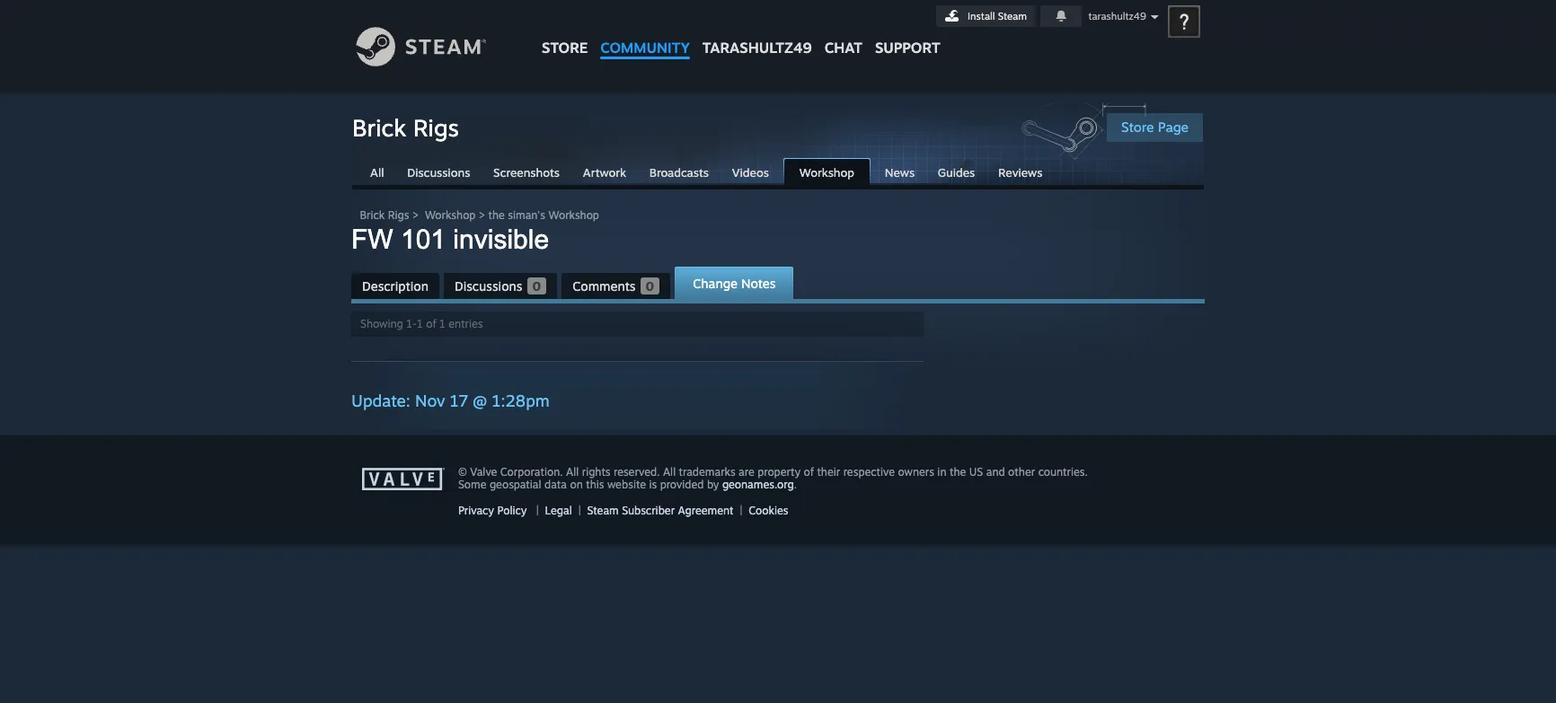 Task type: vqa. For each thing, say whether or not it's contained in the screenshot.
Friends within FRIENDS LIST SETTINGS
no



Task type: locate. For each thing, give the bounding box(es) containing it.
2 horizontal spatial |
[[740, 504, 743, 518]]

| left cookies on the bottom of the page
[[740, 504, 743, 518]]

>
[[412, 209, 419, 222], [479, 209, 485, 222]]

trademarks
[[679, 466, 736, 479]]

1 vertical spatial tarashultz49
[[703, 39, 812, 57]]

1 0 from the left
[[533, 279, 541, 294]]

0 vertical spatial tarashultz49
[[1089, 10, 1147, 22]]

of inside © valve corporation. all rights reserved. all trademarks are property of their respective owners in the us and other countries. some geospatial data on this website is provided by geonames.org .
[[804, 466, 814, 479]]

page
[[1159, 119, 1189, 136]]

| left 'legal'
[[536, 504, 539, 518]]

0 horizontal spatial tarashultz49
[[703, 39, 812, 57]]

install
[[968, 10, 996, 22]]

news link
[[876, 159, 924, 184]]

1 vertical spatial workshop link
[[425, 209, 476, 222]]

0 vertical spatial of
[[426, 317, 437, 331]]

0 horizontal spatial 0
[[533, 279, 541, 294]]

invisible
[[453, 225, 549, 254]]

respective
[[844, 466, 895, 479]]

the up invisible
[[489, 209, 505, 222]]

> up 101
[[412, 209, 419, 222]]

0 horizontal spatial of
[[426, 317, 437, 331]]

| right legal link
[[579, 504, 581, 518]]

1 horizontal spatial workshop
[[549, 209, 600, 222]]

on
[[570, 478, 583, 492]]

broadcasts
[[650, 165, 709, 180]]

siman's
[[508, 209, 546, 222]]

0 horizontal spatial 1
[[417, 317, 423, 331]]

store link
[[536, 0, 594, 65]]

store
[[542, 39, 588, 57]]

steam right install
[[998, 10, 1028, 22]]

0 horizontal spatial all
[[370, 165, 384, 180]]

notes
[[742, 276, 776, 291]]

showing
[[360, 317, 403, 331]]

1 horizontal spatial of
[[804, 466, 814, 479]]

comments
[[573, 279, 636, 294]]

0 horizontal spatial the
[[489, 209, 505, 222]]

©
[[458, 466, 467, 479]]

support link
[[869, 0, 947, 61]]

0 horizontal spatial >
[[412, 209, 419, 222]]

1 right showing
[[417, 317, 423, 331]]

rigs up 101
[[388, 209, 409, 222]]

1 horizontal spatial |
[[579, 504, 581, 518]]

0 horizontal spatial |
[[536, 504, 539, 518]]

steam down this
[[587, 504, 619, 518]]

2 horizontal spatial all
[[663, 466, 676, 479]]

1 vertical spatial of
[[804, 466, 814, 479]]

1 vertical spatial the
[[950, 466, 967, 479]]

update: nov 17 @ 1:28pm
[[351, 391, 550, 411]]

rigs for brick rigs > workshop > the siman's workshop
[[388, 209, 409, 222]]

discussions
[[407, 165, 470, 180], [455, 279, 523, 294]]

videos
[[732, 165, 770, 180]]

discussions up the entries
[[455, 279, 523, 294]]

0 right comments
[[646, 279, 655, 294]]

brick up all link
[[352, 113, 407, 142]]

rigs
[[413, 113, 459, 142], [388, 209, 409, 222]]

> up invisible
[[479, 209, 485, 222]]

legal
[[545, 504, 572, 518]]

0 horizontal spatial rigs
[[388, 209, 409, 222]]

0 vertical spatial rigs
[[413, 113, 459, 142]]

1 horizontal spatial rigs
[[413, 113, 459, 142]]

1 vertical spatial rigs
[[388, 209, 409, 222]]

all up brick rigs link
[[370, 165, 384, 180]]

1 vertical spatial discussions
[[455, 279, 523, 294]]

provided
[[660, 478, 704, 492]]

the siman's workshop link
[[489, 209, 600, 222]]

the
[[489, 209, 505, 222], [950, 466, 967, 479]]

discussions down "brick rigs"
[[407, 165, 470, 180]]

description link
[[351, 273, 440, 299]]

of
[[426, 317, 437, 331], [804, 466, 814, 479]]

steam
[[998, 10, 1028, 22], [587, 504, 619, 518]]

|
[[536, 504, 539, 518], [579, 504, 581, 518], [740, 504, 743, 518]]

community link
[[594, 0, 697, 65]]

workshop up fw 101 invisible
[[425, 209, 476, 222]]

workshop left "news"
[[800, 165, 855, 180]]

1 horizontal spatial >
[[479, 209, 485, 222]]

1 horizontal spatial steam
[[998, 10, 1028, 22]]

1 horizontal spatial 0
[[646, 279, 655, 294]]

all left rights
[[566, 466, 579, 479]]

1 horizontal spatial 1
[[440, 317, 446, 331]]

of right 1- at the left of the page
[[426, 317, 437, 331]]

0 horizontal spatial steam
[[587, 504, 619, 518]]

valve logo image
[[362, 468, 449, 492]]

is
[[649, 478, 657, 492]]

community
[[601, 39, 690, 57]]

all
[[370, 165, 384, 180], [566, 466, 579, 479], [663, 466, 676, 479]]

store
[[1122, 119, 1155, 136]]

workshop link
[[784, 158, 871, 187], [425, 209, 476, 222]]

1 vertical spatial steam
[[587, 504, 619, 518]]

owners
[[899, 466, 935, 479]]

reviews
[[999, 165, 1043, 180]]

reserved.
[[614, 466, 660, 479]]

1 left the entries
[[440, 317, 446, 331]]

brick up fw
[[360, 209, 385, 222]]

2 0 from the left
[[646, 279, 655, 294]]

workshop right siman's
[[549, 209, 600, 222]]

0
[[533, 279, 541, 294], [646, 279, 655, 294]]

0 vertical spatial brick
[[352, 113, 407, 142]]

2 horizontal spatial workshop
[[800, 165, 855, 180]]

the right in
[[950, 466, 967, 479]]

0 down invisible
[[533, 279, 541, 294]]

workshop
[[800, 165, 855, 180], [425, 209, 476, 222], [549, 209, 600, 222]]

of right "."
[[804, 466, 814, 479]]

0 vertical spatial discussions
[[407, 165, 470, 180]]

.
[[794, 478, 797, 492]]

policy
[[497, 504, 527, 518]]

1 horizontal spatial all
[[566, 466, 579, 479]]

broadcasts link
[[641, 159, 718, 184]]

all right is
[[663, 466, 676, 479]]

privacy policy | legal | steam subscriber agreement | cookies
[[458, 504, 789, 518]]

brick
[[352, 113, 407, 142], [360, 209, 385, 222]]

discussions for all
[[407, 165, 470, 180]]

entries
[[449, 317, 483, 331]]

rigs up the discussions link
[[413, 113, 459, 142]]

2 1 from the left
[[440, 317, 446, 331]]

1 > from the left
[[412, 209, 419, 222]]

tarashultz49
[[1089, 10, 1147, 22], [703, 39, 812, 57]]

workshop link up fw 101 invisible
[[425, 209, 476, 222]]

discussions for description
[[455, 279, 523, 294]]

0 vertical spatial workshop link
[[784, 158, 871, 187]]

0 vertical spatial the
[[489, 209, 505, 222]]

0 vertical spatial steam
[[998, 10, 1028, 22]]

1 horizontal spatial the
[[950, 466, 967, 479]]

chat link
[[819, 0, 869, 61]]

cookies link
[[749, 504, 789, 518]]

workshop link left "news"
[[784, 158, 871, 187]]

discussions link
[[398, 159, 479, 184]]

nov
[[415, 391, 445, 411]]

install steam link
[[937, 5, 1036, 27]]

1 vertical spatial brick
[[360, 209, 385, 222]]



Task type: describe. For each thing, give the bounding box(es) containing it.
0 for comments
[[646, 279, 655, 294]]

their
[[817, 466, 841, 479]]

artwork
[[583, 165, 627, 180]]

some
[[458, 478, 487, 492]]

store page link
[[1107, 113, 1204, 142]]

description
[[362, 279, 429, 294]]

brick rigs link
[[360, 209, 409, 222]]

brick rigs > workshop > the siman's workshop
[[360, 209, 600, 222]]

property
[[758, 466, 801, 479]]

install steam
[[968, 10, 1028, 22]]

support
[[876, 39, 941, 57]]

rigs for brick rigs
[[413, 113, 459, 142]]

2 | from the left
[[579, 504, 581, 518]]

0 for discussions
[[533, 279, 541, 294]]

brick for brick rigs > workshop > the siman's workshop
[[360, 209, 385, 222]]

brick for brick rigs
[[352, 113, 407, 142]]

and
[[987, 466, 1006, 479]]

change notes link
[[675, 267, 794, 299]]

us
[[970, 466, 984, 479]]

this
[[586, 478, 605, 492]]

1 1 from the left
[[417, 317, 423, 331]]

cookies
[[749, 504, 789, 518]]

0 horizontal spatial workshop link
[[425, 209, 476, 222]]

in
[[938, 466, 947, 479]]

videos link
[[723, 159, 779, 184]]

screenshots link
[[485, 159, 569, 184]]

are
[[739, 466, 755, 479]]

change notes
[[693, 276, 776, 291]]

website
[[608, 478, 646, 492]]

privacy
[[458, 504, 494, 518]]

legal link
[[545, 504, 572, 518]]

1 horizontal spatial workshop link
[[784, 158, 871, 187]]

by
[[707, 478, 720, 492]]

steam subscriber agreement link
[[587, 504, 734, 518]]

geonames.org link
[[723, 478, 794, 492]]

reviews link
[[990, 159, 1052, 184]]

change
[[693, 276, 738, 291]]

subscriber
[[622, 504, 675, 518]]

chat
[[825, 39, 863, 57]]

news
[[885, 165, 915, 180]]

screenshots
[[494, 165, 560, 180]]

tarashultz49 link
[[697, 0, 819, 65]]

@
[[473, 391, 487, 411]]

1 horizontal spatial tarashultz49
[[1089, 10, 1147, 22]]

privacy policy link
[[458, 504, 527, 518]]

artwork link
[[574, 159, 636, 184]]

update:
[[351, 391, 411, 411]]

countries.
[[1039, 466, 1088, 479]]

1:28pm
[[492, 391, 550, 411]]

data
[[545, 478, 567, 492]]

valve
[[470, 466, 497, 479]]

rights
[[582, 466, 611, 479]]

all link
[[361, 159, 393, 184]]

corporation.
[[501, 466, 563, 479]]

the inside © valve corporation. all rights reserved. all trademarks are property of their respective owners in the us and other countries. some geospatial data on this website is provided by geonames.org .
[[950, 466, 967, 479]]

other
[[1009, 466, 1036, 479]]

steam inside install steam "link"
[[998, 10, 1028, 22]]

fw
[[351, 225, 393, 254]]

17
[[450, 391, 469, 411]]

guides link
[[929, 159, 985, 184]]

agreement
[[678, 504, 734, 518]]

0 horizontal spatial workshop
[[425, 209, 476, 222]]

store page
[[1122, 119, 1189, 136]]

geospatial
[[490, 478, 542, 492]]

101
[[401, 225, 446, 254]]

1 | from the left
[[536, 504, 539, 518]]

2 > from the left
[[479, 209, 485, 222]]

brick rigs
[[352, 113, 459, 142]]

guides
[[938, 165, 976, 180]]

fw 101 invisible
[[351, 225, 549, 254]]

1-
[[406, 317, 417, 331]]

3 | from the left
[[740, 504, 743, 518]]

© valve corporation. all rights reserved. all trademarks are property of their respective owners in the us and other countries. some geospatial data on this website is provided by geonames.org .
[[458, 466, 1088, 492]]

geonames.org
[[723, 478, 794, 492]]

showing 1-1 of 1 entries
[[360, 317, 483, 331]]



